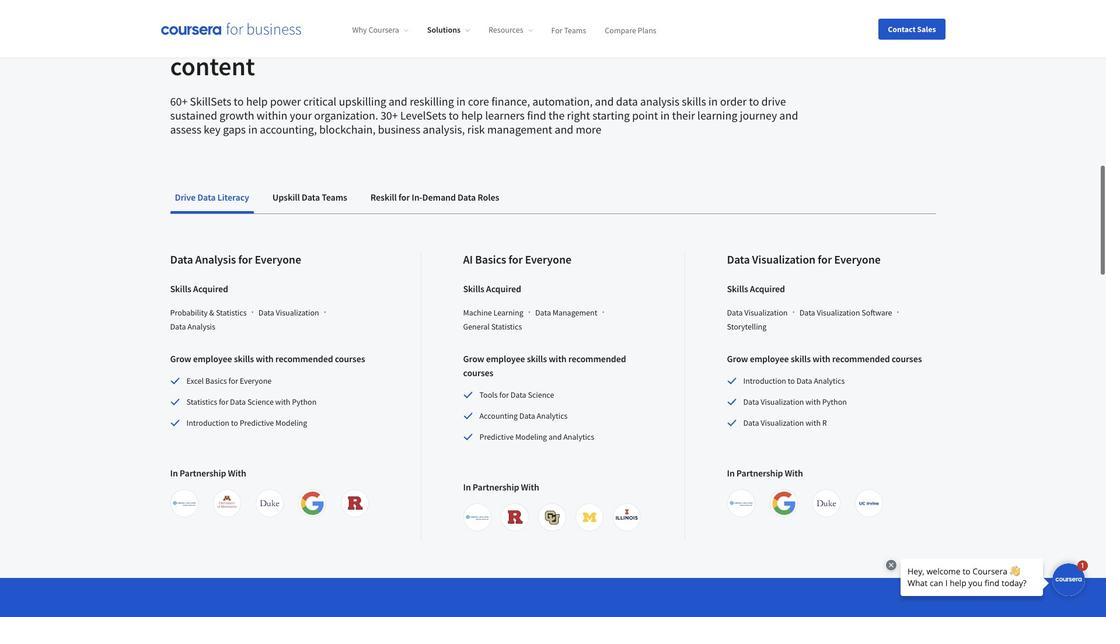 Task type: describe. For each thing, give the bounding box(es) containing it.
most
[[345, 22, 400, 54]]

for teams
[[552, 25, 587, 35]]

skillsets
[[190, 94, 231, 109]]

in right gaps
[[248, 122, 258, 137]]

content tabs tab list
[[170, 184, 936, 214]]

blockchain,
[[319, 122, 376, 137]]

with down introduction to data analytics
[[806, 397, 821, 408]]

tools for data science
[[480, 390, 554, 401]]

resources link
[[489, 25, 533, 35]]

right
[[567, 108, 590, 123]]

grow employee skills with recommended courses for analysis
[[170, 353, 365, 365]]

visualization for data visualization
[[745, 308, 788, 318]]

incorporate the most job-relevant, effective, and highest-rated content
[[170, 22, 852, 82]]

for
[[552, 25, 563, 35]]

reskilling
[[410, 94, 454, 109]]

university of michigan image
[[578, 506, 601, 530]]

reskill
[[371, 192, 397, 203]]

and left data
[[595, 94, 614, 109]]

highest-
[[706, 22, 794, 54]]

roles
[[478, 192, 499, 203]]

compare plans link
[[605, 25, 657, 35]]

contact sales button
[[879, 18, 946, 39]]

data visualization with r
[[744, 418, 827, 429]]

excel basics for everyone
[[187, 376, 272, 387]]

with up introduction to data analytics
[[813, 353, 831, 365]]

analytics for and
[[564, 432, 595, 443]]

1 horizontal spatial rutgers logo image
[[503, 506, 526, 530]]

upskill data teams button
[[268, 184, 352, 212]]

with for analysis
[[228, 468, 246, 480]]

data visualization data analysis
[[170, 308, 319, 332]]

data up data visualization with r
[[744, 397, 759, 408]]

grow for data analysis for everyone
[[170, 353, 191, 365]]

courses for ai basics for everyone
[[463, 367, 494, 379]]

with up introduction to predictive modeling
[[275, 397, 291, 408]]

data right upskill
[[302, 192, 320, 203]]

point
[[632, 108, 658, 123]]

effective,
[[552, 22, 654, 54]]

employee for analysis
[[193, 353, 232, 365]]

ai basics for everyone
[[463, 252, 572, 267]]

contact
[[888, 24, 916, 34]]

in partnership with for basics
[[463, 482, 540, 494]]

0 vertical spatial predictive
[[240, 418, 274, 429]]

excel
[[187, 376, 204, 387]]

data down probability
[[170, 322, 186, 332]]

skills for data analysis for everyone
[[170, 283, 191, 295]]

data up data visualization with python
[[797, 376, 813, 387]]

upskilling
[[339, 94, 386, 109]]

key
[[204, 122, 221, 137]]

accounting,
[[260, 122, 317, 137]]

in for data analysis for everyone
[[170, 468, 178, 480]]

journey
[[740, 108, 778, 123]]

visualization for data visualization with python
[[761, 397, 804, 408]]

science for tools for data science
[[528, 390, 554, 401]]

university of colorado boulder image
[[540, 506, 564, 530]]

order
[[720, 94, 747, 109]]

everyone for excel basics for everyone
[[240, 376, 272, 387]]

their
[[672, 108, 695, 123]]

analysis,
[[423, 122, 465, 137]]

core
[[468, 94, 489, 109]]

why coursera
[[352, 25, 399, 35]]

learners
[[485, 108, 525, 123]]

r
[[823, 418, 827, 429]]

solutions link
[[427, 25, 470, 35]]

general
[[463, 322, 490, 332]]

software
[[862, 308, 893, 318]]

in-
[[412, 192, 423, 203]]

reskill for in-demand data roles button
[[366, 184, 504, 212]]

visualization for data visualization software storytelling
[[817, 308, 861, 318]]

data inside data visualization software storytelling
[[800, 308, 816, 318]]

2 vertical spatial statistics
[[187, 397, 217, 408]]

grow employee skills with recommended courses for visualization
[[727, 353, 922, 365]]

data inside data management general statistics
[[536, 308, 551, 318]]

skills acquired for visualization
[[727, 283, 785, 295]]

starting
[[593, 108, 630, 123]]

incorporate
[[170, 22, 298, 54]]

and right journey
[[780, 108, 799, 123]]

in for data visualization for everyone
[[727, 468, 735, 480]]

skills for data visualization for everyone
[[791, 353, 811, 365]]

learning
[[698, 108, 738, 123]]

and left more
[[555, 122, 574, 137]]

management
[[553, 308, 598, 318]]

solutions
[[427, 25, 461, 35]]

visualization for data visualization for everyone
[[753, 252, 816, 267]]

storytelling
[[727, 322, 767, 332]]

data up storytelling
[[727, 308, 743, 318]]

tools
[[480, 390, 498, 401]]

data visualization
[[727, 308, 788, 318]]

probability
[[170, 308, 208, 318]]

plans
[[638, 25, 657, 35]]

data visualization software storytelling
[[727, 308, 893, 332]]

find
[[527, 108, 547, 123]]

illinios image
[[615, 506, 639, 530]]

employee for basics
[[486, 353, 525, 365]]

levelsets
[[400, 108, 447, 123]]

the inside 60+ skillsets to help power critical upskilling and reskilling in core finance, automation, and data analysis skills in order to drive sustained growth within your organization.  30+ levelsets to help learners find the right starting point in their learning journey and assess key gaps in accounting, blockchain, business analysis, risk management and more
[[549, 108, 565, 123]]

compare
[[605, 25, 636, 35]]

growth
[[220, 108, 254, 123]]

grow employee skills with recommended courses for basics
[[463, 353, 626, 379]]

data down excel basics for everyone at the bottom left of the page
[[230, 397, 246, 408]]

accounting data analytics
[[480, 411, 568, 422]]

0 vertical spatial analysis
[[195, 252, 236, 267]]

ashok leyland logo image for analysis
[[173, 492, 196, 516]]

partnership for visualization
[[737, 468, 783, 480]]

courses for data analysis for everyone
[[335, 353, 365, 365]]

introduction for introduction to predictive modeling
[[187, 418, 229, 429]]

and up business
[[389, 94, 408, 109]]

analysis
[[641, 94, 680, 109]]

introduction to data analytics
[[744, 376, 845, 387]]

predictive modeling and analytics
[[480, 432, 595, 443]]

upskill data teams
[[273, 192, 347, 203]]

gaps
[[223, 122, 246, 137]]

critical
[[303, 94, 337, 109]]

compare plans
[[605, 25, 657, 35]]

visualization for data visualization with r
[[761, 418, 804, 429]]

machine
[[463, 308, 492, 318]]

skills for ai basics for everyone
[[463, 283, 485, 295]]

with for basics
[[521, 482, 540, 494]]

2 python from the left
[[823, 397, 847, 408]]

1 horizontal spatial modeling
[[516, 432, 547, 443]]

introduction to predictive modeling
[[187, 418, 307, 429]]

1 horizontal spatial predictive
[[480, 432, 514, 443]]

learning
[[494, 308, 524, 318]]

everyone for data analysis for everyone
[[255, 252, 301, 267]]

skills acquired for analysis
[[170, 283, 228, 295]]

data down data visualization with python
[[744, 418, 759, 429]]

resources
[[489, 25, 524, 35]]

in left order
[[709, 94, 718, 109]]

rated
[[794, 22, 852, 54]]

job-
[[405, 22, 449, 54]]

1 google leader logo image from the left
[[301, 492, 324, 516]]

and inside drive data literacy tab panel
[[549, 432, 562, 443]]

data management general statistics
[[463, 308, 598, 332]]

duke university image for visualization
[[815, 492, 839, 516]]

&
[[209, 308, 214, 318]]

0 horizontal spatial rutgers logo image
[[344, 492, 367, 516]]

demand
[[423, 192, 456, 203]]

in left their
[[661, 108, 670, 123]]

recommended for data visualization for everyone
[[833, 353, 890, 365]]

partnership for basics
[[473, 482, 519, 494]]

power
[[270, 94, 301, 109]]

statistics inside data management general statistics
[[492, 322, 522, 332]]



Task type: vqa. For each thing, say whether or not it's contained in the screenshot.
Drive at top
yes



Task type: locate. For each thing, give the bounding box(es) containing it.
ashok leyland logo image for basics
[[466, 506, 489, 530]]

0 horizontal spatial predictive
[[240, 418, 274, 429]]

2 horizontal spatial skills
[[727, 283, 749, 295]]

science for statistics for data science with python
[[248, 397, 274, 408]]

acquired up learning
[[486, 283, 522, 295]]

the left why
[[304, 22, 340, 54]]

science up introduction to predictive modeling
[[248, 397, 274, 408]]

the inside the incorporate the most job-relevant, effective, and highest-rated content
[[304, 22, 340, 54]]

data visualization with python
[[744, 397, 847, 408]]

0 horizontal spatial google leader logo image
[[301, 492, 324, 516]]

drive data literacy
[[175, 192, 249, 203]]

courses inside grow employee skills with recommended courses
[[463, 367, 494, 379]]

duke university image
[[258, 492, 281, 516], [815, 492, 839, 516]]

skills up probability
[[170, 283, 191, 295]]

drive
[[762, 94, 786, 109]]

and down the accounting data analytics
[[549, 432, 562, 443]]

analysis up &
[[195, 252, 236, 267]]

0 horizontal spatial duke university image
[[258, 492, 281, 516]]

for inside button
[[399, 192, 410, 203]]

1 horizontal spatial the
[[549, 108, 565, 123]]

data visualization for everyone
[[727, 252, 881, 267]]

to up data visualization with python
[[788, 376, 795, 387]]

1 horizontal spatial basics
[[475, 252, 507, 267]]

visualization inside data visualization software storytelling
[[817, 308, 861, 318]]

acquired for basics
[[486, 283, 522, 295]]

1 horizontal spatial ashok leyland logo image
[[466, 506, 489, 530]]

sustained
[[170, 108, 217, 123]]

employee inside grow employee skills with recommended courses
[[486, 353, 525, 365]]

with down data management general statistics
[[549, 353, 567, 365]]

2 horizontal spatial in partnership with
[[727, 468, 803, 480]]

courses for data visualization for everyone
[[892, 353, 922, 365]]

1 horizontal spatial introduction
[[744, 376, 787, 387]]

skills up excel basics for everyone at the bottom left of the page
[[234, 353, 254, 365]]

1 horizontal spatial grow employee skills with recommended courses
[[463, 353, 626, 379]]

0 horizontal spatial ashok leyland logo image
[[173, 492, 196, 516]]

2 horizontal spatial grow employee skills with recommended courses
[[727, 353, 922, 365]]

skills inside grow employee skills with recommended courses
[[527, 353, 547, 365]]

science up the accounting data analytics
[[528, 390, 554, 401]]

grow employee skills with recommended courses up tools for data science
[[463, 353, 626, 379]]

duke university image for analysis
[[258, 492, 281, 516]]

0 horizontal spatial grow
[[170, 353, 191, 365]]

2 google leader logo image from the left
[[772, 492, 796, 516]]

2 horizontal spatial with
[[785, 468, 803, 480]]

1 python from the left
[[292, 397, 317, 408]]

1 horizontal spatial help
[[461, 108, 483, 123]]

introduction down the excel
[[187, 418, 229, 429]]

and right plans
[[659, 22, 701, 54]]

analysis inside data visualization data analysis
[[188, 322, 215, 332]]

3 employee from the left
[[750, 353, 789, 365]]

everyone
[[255, 252, 301, 267], [525, 252, 572, 267], [835, 252, 881, 267], [240, 376, 272, 387]]

1 vertical spatial the
[[549, 108, 565, 123]]

grow employee skills with recommended courses
[[170, 353, 365, 365], [463, 353, 626, 379], [727, 353, 922, 365]]

university of california irvine course logo image
[[858, 492, 881, 516]]

with down predictive modeling and analytics
[[521, 482, 540, 494]]

to right skillsets
[[234, 94, 244, 109]]

1 vertical spatial statistics
[[492, 322, 522, 332]]

1 skills from the left
[[170, 283, 191, 295]]

grow down general
[[463, 353, 484, 365]]

grow up the excel
[[170, 353, 191, 365]]

with left r
[[806, 418, 821, 429]]

accounting
[[480, 411, 518, 422]]

grow employee skills with recommended courses up introduction to data analytics
[[727, 353, 922, 365]]

2 horizontal spatial in
[[727, 468, 735, 480]]

2 horizontal spatial courses
[[892, 353, 922, 365]]

visualization
[[753, 252, 816, 267], [276, 308, 319, 318], [745, 308, 788, 318], [817, 308, 861, 318], [761, 397, 804, 408], [761, 418, 804, 429]]

0 horizontal spatial skills acquired
[[170, 283, 228, 295]]

help left power
[[246, 94, 268, 109]]

2 vertical spatial analytics
[[564, 432, 595, 443]]

0 horizontal spatial modeling
[[276, 418, 307, 429]]

ashok leyland logo image for visualization
[[730, 492, 753, 516]]

0 horizontal spatial science
[[248, 397, 274, 408]]

recommended for data analysis for everyone
[[276, 353, 333, 365]]

teams right upskill
[[322, 192, 347, 203]]

to left the "drive"
[[749, 94, 760, 109]]

predictive down accounting
[[480, 432, 514, 443]]

in for ai basics for everyone
[[463, 482, 471, 494]]

everyone for ai basics for everyone
[[525, 252, 572, 267]]

0 horizontal spatial recommended
[[276, 353, 333, 365]]

0 vertical spatial introduction
[[744, 376, 787, 387]]

statistics down learning
[[492, 322, 522, 332]]

content
[[170, 50, 255, 82]]

probability & statistics
[[170, 308, 247, 318]]

2 horizontal spatial ashok leyland logo image
[[730, 492, 753, 516]]

0 horizontal spatial in
[[170, 468, 178, 480]]

statistics right &
[[216, 308, 247, 318]]

0 vertical spatial modeling
[[276, 418, 307, 429]]

acquired up data visualization
[[750, 283, 785, 295]]

with up excel basics for everyone at the bottom left of the page
[[256, 353, 274, 365]]

to down statistics for data science with python on the bottom left
[[231, 418, 238, 429]]

3 skills from the left
[[727, 283, 749, 295]]

0 vertical spatial analytics
[[814, 376, 845, 387]]

relevant,
[[449, 22, 547, 54]]

acquired for visualization
[[750, 283, 785, 295]]

visualization for data visualization data analysis
[[276, 308, 319, 318]]

1 grow employee skills with recommended courses from the left
[[170, 353, 365, 365]]

0 vertical spatial statistics
[[216, 308, 247, 318]]

skills acquired
[[170, 283, 228, 295], [463, 283, 522, 295], [727, 283, 785, 295]]

1 horizontal spatial acquired
[[486, 283, 522, 295]]

contact sales
[[888, 24, 936, 34]]

analysis down probability & statistics on the left of the page
[[188, 322, 215, 332]]

30+
[[381, 108, 398, 123]]

2 horizontal spatial acquired
[[750, 283, 785, 295]]

1 horizontal spatial skills acquired
[[463, 283, 522, 295]]

0 horizontal spatial basics
[[205, 376, 227, 387]]

1 vertical spatial basics
[[205, 376, 227, 387]]

to left 'risk'
[[449, 108, 459, 123]]

data up data visualization
[[727, 252, 750, 267]]

analytics
[[814, 376, 845, 387], [537, 411, 568, 422], [564, 432, 595, 443]]

data analysis for everyone
[[170, 252, 301, 267]]

with down data visualization with r
[[785, 468, 803, 480]]

0 horizontal spatial courses
[[335, 353, 365, 365]]

data
[[197, 192, 216, 203], [302, 192, 320, 203], [458, 192, 476, 203], [170, 252, 193, 267], [727, 252, 750, 267], [259, 308, 274, 318], [536, 308, 551, 318], [727, 308, 743, 318], [800, 308, 816, 318], [170, 322, 186, 332], [797, 376, 813, 387], [511, 390, 527, 401], [230, 397, 246, 408], [744, 397, 759, 408], [520, 411, 535, 422], [744, 418, 759, 429]]

1 duke university image from the left
[[258, 492, 281, 516]]

1 vertical spatial analysis
[[188, 322, 215, 332]]

1 horizontal spatial python
[[823, 397, 847, 408]]

data right drive
[[197, 192, 216, 203]]

risk
[[468, 122, 485, 137]]

0 horizontal spatial python
[[292, 397, 317, 408]]

skills inside 60+ skillsets to help power critical upskilling and reskilling in core finance, automation, and data analysis skills in order to drive sustained growth within your organization.  30+ levelsets to help learners find the right starting point in their learning journey and assess key gaps in accounting, blockchain, business analysis, risk management and more
[[682, 94, 707, 109]]

skills up data visualization
[[727, 283, 749, 295]]

1 horizontal spatial with
[[521, 482, 540, 494]]

2 grow employee skills with recommended courses from the left
[[463, 353, 626, 379]]

the right find
[[549, 108, 565, 123]]

skills up introduction to data analytics
[[791, 353, 811, 365]]

partnership for analysis
[[180, 468, 226, 480]]

0 horizontal spatial introduction
[[187, 418, 229, 429]]

grow down storytelling
[[727, 353, 748, 365]]

to
[[234, 94, 244, 109], [749, 94, 760, 109], [449, 108, 459, 123], [788, 376, 795, 387], [231, 418, 238, 429]]

skills for ai basics for everyone
[[527, 353, 547, 365]]

60+ skillsets to help power critical upskilling and reskilling in core finance, automation, and data analysis skills in order to drive sustained growth within your organization.  30+ levelsets to help learners find the right starting point in their learning journey and assess key gaps in accounting, blockchain, business analysis, risk management and more
[[170, 94, 799, 137]]

2 skills acquired from the left
[[463, 283, 522, 295]]

management
[[487, 122, 553, 137]]

data right &
[[259, 308, 274, 318]]

data up the accounting data analytics
[[511, 390, 527, 401]]

automation,
[[533, 94, 593, 109]]

2 duke university image from the left
[[815, 492, 839, 516]]

skills for data analysis for everyone
[[234, 353, 254, 365]]

1 horizontal spatial science
[[528, 390, 554, 401]]

skills acquired for basics
[[463, 283, 522, 295]]

coursera
[[369, 25, 399, 35]]

0 vertical spatial the
[[304, 22, 340, 54]]

sales
[[918, 24, 936, 34]]

0 horizontal spatial grow employee skills with recommended courses
[[170, 353, 365, 365]]

2 employee from the left
[[486, 353, 525, 365]]

1 vertical spatial analytics
[[537, 411, 568, 422]]

modeling down the accounting data analytics
[[516, 432, 547, 443]]

1 recommended from the left
[[276, 353, 333, 365]]

employee up excel basics for everyone at the bottom left of the page
[[193, 353, 232, 365]]

0 horizontal spatial employee
[[193, 353, 232, 365]]

grow for ai basics for everyone
[[463, 353, 484, 365]]

predictive
[[240, 418, 274, 429], [480, 432, 514, 443]]

1 horizontal spatial recommended
[[569, 353, 626, 365]]

1 vertical spatial teams
[[322, 192, 347, 203]]

data up predictive modeling and analytics
[[520, 411, 535, 422]]

basics right ai
[[475, 252, 507, 267]]

introduction
[[744, 376, 787, 387], [187, 418, 229, 429]]

1 horizontal spatial partnership
[[473, 482, 519, 494]]

skills down data management general statistics
[[527, 353, 547, 365]]

assess
[[170, 122, 201, 137]]

everyone for data visualization for everyone
[[835, 252, 881, 267]]

2 acquired from the left
[[486, 283, 522, 295]]

acquired
[[193, 283, 228, 295], [486, 283, 522, 295], [750, 283, 785, 295]]

duke university image left university of california irvine course logo
[[815, 492, 839, 516]]

teams inside upskill data teams button
[[322, 192, 347, 203]]

recommended for ai basics for everyone
[[569, 353, 626, 365]]

2 horizontal spatial recommended
[[833, 353, 890, 365]]

with for visualization
[[785, 468, 803, 480]]

3 grow employee skills with recommended courses from the left
[[727, 353, 922, 365]]

0 horizontal spatial acquired
[[193, 283, 228, 295]]

statistics
[[216, 308, 247, 318], [492, 322, 522, 332], [187, 397, 217, 408]]

1 employee from the left
[[193, 353, 232, 365]]

drive data literacy button
[[170, 184, 254, 212]]

for
[[399, 192, 410, 203], [238, 252, 253, 267], [509, 252, 523, 267], [818, 252, 832, 267], [229, 376, 238, 387], [500, 390, 509, 401], [219, 397, 229, 408]]

courses
[[335, 353, 365, 365], [892, 353, 922, 365], [463, 367, 494, 379]]

1 acquired from the left
[[193, 283, 228, 295]]

visualization inside data visualization data analysis
[[276, 308, 319, 318]]

and
[[659, 22, 701, 54], [389, 94, 408, 109], [595, 94, 614, 109], [780, 108, 799, 123], [555, 122, 574, 137], [549, 432, 562, 443]]

analysis
[[195, 252, 236, 267], [188, 322, 215, 332]]

with inside grow employee skills with recommended courses
[[549, 353, 567, 365]]

3 skills acquired from the left
[[727, 283, 785, 295]]

0 horizontal spatial help
[[246, 94, 268, 109]]

finance,
[[492, 94, 530, 109]]

3 acquired from the left
[[750, 283, 785, 295]]

upskill
[[273, 192, 300, 203]]

drive data literacy tab panel
[[170, 214, 936, 541]]

with up university of minnesota icon
[[228, 468, 246, 480]]

more
[[576, 122, 602, 137]]

modeling
[[276, 418, 307, 429], [516, 432, 547, 443]]

acquired for analysis
[[193, 283, 228, 295]]

0 vertical spatial teams
[[564, 25, 587, 35]]

2 recommended from the left
[[569, 353, 626, 365]]

employee up tools for data science
[[486, 353, 525, 365]]

2 horizontal spatial skills acquired
[[727, 283, 785, 295]]

2 horizontal spatial employee
[[750, 353, 789, 365]]

within
[[257, 108, 288, 123]]

predictive down statistics for data science with python on the bottom left
[[240, 418, 274, 429]]

1 horizontal spatial employee
[[486, 353, 525, 365]]

python
[[292, 397, 317, 408], [823, 397, 847, 408]]

skills acquired up machine learning
[[463, 283, 522, 295]]

basics for ai
[[475, 252, 507, 267]]

rutgers logo image
[[344, 492, 367, 516], [503, 506, 526, 530]]

grow employee skills with recommended courses up excel basics for everyone at the bottom left of the page
[[170, 353, 365, 365]]

1 horizontal spatial courses
[[463, 367, 494, 379]]

basics right the excel
[[205, 376, 227, 387]]

why
[[352, 25, 367, 35]]

2 horizontal spatial grow
[[727, 353, 748, 365]]

1 horizontal spatial duke university image
[[815, 492, 839, 516]]

3 grow from the left
[[727, 353, 748, 365]]

business
[[378, 122, 421, 137]]

statistics down the excel
[[187, 397, 217, 408]]

1 horizontal spatial in
[[463, 482, 471, 494]]

university of minnesota image
[[215, 492, 239, 516]]

1 horizontal spatial grow
[[463, 353, 484, 365]]

skills right analysis
[[682, 94, 707, 109]]

teams right "for"
[[564, 25, 587, 35]]

basics for excel
[[205, 376, 227, 387]]

in partnership with
[[170, 468, 246, 480], [727, 468, 803, 480], [463, 482, 540, 494]]

employee for visualization
[[750, 353, 789, 365]]

0 horizontal spatial the
[[304, 22, 340, 54]]

introduction up data visualization with python
[[744, 376, 787, 387]]

in partnership with for visualization
[[727, 468, 803, 480]]

60+
[[170, 94, 188, 109]]

organization.
[[314, 108, 378, 123]]

grow for data visualization for everyone
[[727, 353, 748, 365]]

reskill for in-demand data roles
[[371, 192, 499, 203]]

introduction for introduction to data analytics
[[744, 376, 787, 387]]

drive
[[175, 192, 196, 203]]

skills acquired up data visualization
[[727, 283, 785, 295]]

data
[[616, 94, 638, 109]]

and inside the incorporate the most job-relevant, effective, and highest-rated content
[[659, 22, 701, 54]]

ashok leyland logo image
[[173, 492, 196, 516], [730, 492, 753, 516], [466, 506, 489, 530]]

0 horizontal spatial with
[[228, 468, 246, 480]]

1 horizontal spatial skills
[[463, 283, 485, 295]]

analytics for data
[[814, 376, 845, 387]]

data left management
[[536, 308, 551, 318]]

2 skills from the left
[[463, 283, 485, 295]]

your
[[290, 108, 312, 123]]

0 horizontal spatial teams
[[322, 192, 347, 203]]

data right data visualization
[[800, 308, 816, 318]]

recommended
[[276, 353, 333, 365], [569, 353, 626, 365], [833, 353, 890, 365]]

1 grow from the left
[[170, 353, 191, 365]]

statistics for data science with python
[[187, 397, 317, 408]]

3 recommended from the left
[[833, 353, 890, 365]]

ai
[[463, 252, 473, 267]]

in
[[170, 468, 178, 480], [727, 468, 735, 480], [463, 482, 471, 494]]

1 horizontal spatial google leader logo image
[[772, 492, 796, 516]]

coursera for business image
[[161, 23, 301, 35]]

google leader logo image
[[301, 492, 324, 516], [772, 492, 796, 516]]

0 horizontal spatial partnership
[[180, 468, 226, 480]]

in left core
[[457, 94, 466, 109]]

2 grow from the left
[[463, 353, 484, 365]]

1 horizontal spatial in partnership with
[[463, 482, 540, 494]]

acquired up &
[[193, 283, 228, 295]]

literacy
[[218, 192, 249, 203]]

skills acquired up probability & statistics on the left of the page
[[170, 283, 228, 295]]

skills for data visualization for everyone
[[727, 283, 749, 295]]

modeling down statistics for data science with python on the bottom left
[[276, 418, 307, 429]]

0 horizontal spatial skills
[[170, 283, 191, 295]]

1 horizontal spatial teams
[[564, 25, 587, 35]]

skills up machine
[[463, 283, 485, 295]]

data up probability
[[170, 252, 193, 267]]

in partnership with for analysis
[[170, 468, 246, 480]]

0 vertical spatial basics
[[475, 252, 507, 267]]

1 skills acquired from the left
[[170, 283, 228, 295]]

grow
[[170, 353, 191, 365], [463, 353, 484, 365], [727, 353, 748, 365]]

1 vertical spatial predictive
[[480, 432, 514, 443]]

why coursera link
[[352, 25, 409, 35]]

employee up introduction to data analytics
[[750, 353, 789, 365]]

data left roles
[[458, 192, 476, 203]]

1 vertical spatial modeling
[[516, 432, 547, 443]]

skills
[[170, 283, 191, 295], [463, 283, 485, 295], [727, 283, 749, 295]]

1 vertical spatial introduction
[[187, 418, 229, 429]]

2 horizontal spatial partnership
[[737, 468, 783, 480]]

duke university image right university of minnesota icon
[[258, 492, 281, 516]]

0 horizontal spatial in partnership with
[[170, 468, 246, 480]]

with
[[228, 468, 246, 480], [785, 468, 803, 480], [521, 482, 540, 494]]

help left learners
[[461, 108, 483, 123]]



